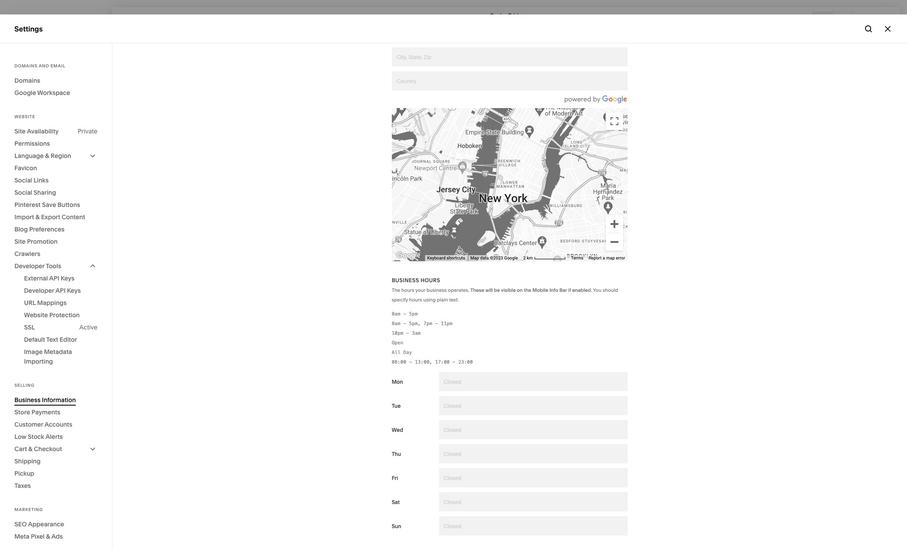 Task type: describe. For each thing, give the bounding box(es) containing it.
error
[[616, 256, 626, 260]]

asset library
[[14, 436, 58, 445]]

table
[[509, 12, 522, 19]]

1 vertical spatial google
[[505, 256, 518, 260]]

language & region
[[14, 152, 71, 160]]

crawlers
[[14, 250, 40, 258]]

help link
[[14, 467, 30, 477]]

cart
[[14, 445, 27, 453]]

your trial ends in 14 days. upgrade now to get the most out of your site.
[[331, 534, 534, 542]]

1 8am from the top
[[392, 311, 401, 317]]

specify
[[392, 297, 408, 303]]

google image
[[394, 250, 423, 261]]

map
[[607, 256, 615, 260]]

the hours your business operates. these will be visible on the mobile info bar if enabled.
[[392, 287, 593, 293]]

permissions link
[[14, 137, 98, 150]]

meta pixel & ads link
[[14, 531, 98, 543]]

bar
[[560, 287, 568, 293]]

business hours
[[392, 277, 441, 284]]

buttons
[[58, 201, 80, 209]]

all
[[392, 350, 401, 355]]

alerts
[[46, 433, 63, 441]]

Country text field
[[392, 71, 628, 91]]

most
[[474, 534, 489, 542]]

domains link
[[14, 74, 98, 87]]

cart & checkout link
[[14, 443, 98, 455]]

0 vertical spatial api
[[49, 274, 59, 282]]

7pm
[[424, 321, 433, 327]]

workspace
[[37, 89, 70, 97]]

language & region link
[[14, 150, 98, 162]]

analytics link
[[14, 117, 97, 127]]

editor
[[60, 336, 77, 344]]

2
[[524, 256, 526, 260]]

url
[[24, 299, 36, 307]]

1 vertical spatial api
[[56, 287, 66, 295]]

0 horizontal spatial your
[[416, 287, 426, 293]]

mon
[[392, 378, 403, 385]]

selling inside the selling link
[[14, 70, 37, 79]]

& left region
[[45, 152, 49, 160]]

closed text field for wed
[[439, 420, 628, 439]]

a for map
[[603, 256, 606, 260]]

domains for and
[[14, 63, 38, 68]]

tue
[[392, 402, 401, 409]]

image metadata importing link
[[24, 346, 98, 368]]

taxes link
[[14, 480, 98, 492]]

2 social from the top
[[14, 189, 32, 197]]

0 vertical spatial keys
[[61, 274, 74, 282]]

closed text field for sat
[[439, 492, 628, 512]]

protection
[[49, 311, 80, 319]]

1 site from the top
[[14, 127, 26, 135]]

store payments link
[[14, 406, 98, 418]]

external api keys link
[[24, 272, 98, 285]]

terms
[[572, 256, 584, 260]]

8am - 5pm 8am - 5pm, 7pm - 11pm 10pm - 3am open all day 08:00 - 13:00, 17:00 - 23:00
[[392, 311, 476, 365]]

selling link
[[14, 70, 97, 80]]

taxes
[[14, 482, 31, 490]]

1 vertical spatial keys
[[67, 287, 81, 295]]

closed text field for fri
[[439, 468, 628, 488]]

export
[[41, 213, 60, 221]]

1 settings from the top
[[14, 24, 43, 33]]

region
[[51, 152, 71, 160]]

you
[[594, 287, 602, 293]]

website inside website link
[[14, 54, 42, 63]]

edit button
[[116, 11, 140, 27]]

analytics
[[14, 117, 45, 126]]

- left 23:00
[[453, 359, 456, 365]]

developer inside external api keys developer api keys url mappings website protection
[[24, 287, 54, 295]]

website inside external api keys developer api keys url mappings website protection
[[24, 311, 48, 319]]

business
[[427, 287, 447, 293]]

accounts
[[44, 421, 72, 429]]

closed text field for tue
[[439, 396, 628, 415]]

the for most
[[463, 534, 472, 542]]

data
[[481, 256, 489, 260]]

report
[[589, 256, 602, 260]]

wed
[[392, 427, 404, 433]]

private
[[78, 127, 98, 135]]

store payments customer accounts low stock alerts
[[14, 408, 72, 441]]

closed text field for mon
[[439, 372, 628, 391]]

2 selling from the top
[[14, 383, 35, 388]]

business information link
[[14, 394, 98, 406]]

url mappings link
[[24, 297, 98, 309]]

marketing inside marketing link
[[14, 86, 48, 95]]

- left the '5pm'
[[404, 311, 407, 317]]

settings link
[[14, 452, 97, 462]]

stock
[[28, 433, 44, 441]]

developer api keys link
[[24, 285, 98, 297]]

1 social from the top
[[14, 176, 32, 184]]

on
[[517, 287, 523, 293]]

seo
[[14, 520, 27, 528]]

availability
[[27, 127, 59, 135]]

metadata
[[44, 348, 72, 356]]

2 settings from the top
[[14, 452, 42, 461]]

site inside the favicon social links social sharing pinterest save buttons import & export content blog preferences site promotion crawlers
[[14, 238, 26, 246]]

text:
[[449, 297, 459, 303]]

ssl
[[24, 323, 35, 331]]

information
[[42, 396, 76, 404]]

- left 5pm, in the left of the page
[[404, 321, 407, 327]]

blog preferences link
[[14, 223, 98, 235]]

a for table
[[505, 12, 508, 19]]

help
[[14, 468, 30, 476]]

and
[[39, 63, 49, 68]]

shipping pickup taxes
[[14, 457, 41, 490]]

links
[[34, 176, 49, 184]]

site.
[[522, 534, 534, 542]]

closed text field for sun
[[439, 517, 628, 536]]

info
[[550, 287, 559, 293]]



Task type: locate. For each thing, give the bounding box(es) containing it.
17:00
[[436, 359, 450, 365]]

8am up 10pm
[[392, 321, 401, 327]]

13:00,
[[415, 359, 433, 365]]

seo appearance link
[[14, 518, 98, 531]]

& left export
[[36, 213, 40, 221]]

keys down external api keys link
[[67, 287, 81, 295]]

0 horizontal spatial a
[[505, 12, 508, 19]]

domains
[[14, 63, 38, 68], [14, 77, 40, 84]]

shortcuts
[[447, 256, 466, 260]]

preferences
[[29, 225, 65, 233]]

settings down asset
[[14, 452, 42, 461]]

your down business hours
[[416, 287, 426, 293]]

1 vertical spatial hours
[[410, 297, 422, 303]]

- left 3am
[[407, 330, 409, 336]]

blog
[[14, 225, 28, 233]]

day
[[404, 350, 412, 355]]

Closed text field
[[439, 372, 628, 391], [439, 444, 628, 464], [439, 468, 628, 488], [439, 492, 628, 512], [439, 517, 628, 536]]

customer
[[14, 421, 43, 429]]

language & region button
[[14, 150, 98, 162]]

selling up business information
[[14, 383, 35, 388]]

mobile
[[533, 287, 549, 293]]

1 horizontal spatial google
[[505, 256, 518, 260]]

40.7207559, 74.0007613 image
[[505, 171, 515, 185]]

0 horizontal spatial google
[[14, 89, 36, 97]]

1 vertical spatial closed text field
[[439, 420, 628, 439]]

hours right the
[[402, 287, 415, 293]]

14
[[380, 534, 386, 542]]

ends
[[358, 534, 372, 542]]

business up the
[[392, 277, 420, 284]]

report a map error
[[589, 256, 626, 260]]

google left workspace
[[14, 89, 36, 97]]

0 vertical spatial website
[[14, 54, 42, 63]]

1 horizontal spatial the
[[524, 287, 532, 293]]

mappings
[[37, 299, 67, 307]]

0 horizontal spatial the
[[463, 534, 472, 542]]

default text editor link
[[24, 334, 98, 346]]

1 marketing from the top
[[14, 86, 48, 95]]

2 marketing from the top
[[14, 507, 43, 512]]

0 vertical spatial domains
[[14, 63, 38, 68]]

edit
[[122, 16, 134, 22]]

save
[[42, 201, 56, 209]]

website link
[[14, 54, 97, 64]]

developer down external at left
[[24, 287, 54, 295]]

get
[[452, 534, 462, 542]]

2 8am from the top
[[392, 321, 401, 327]]

0 vertical spatial selling
[[14, 70, 37, 79]]

2 km button
[[521, 255, 569, 261]]

active
[[79, 323, 98, 331]]

sun
[[392, 523, 402, 529]]

1 vertical spatial a
[[603, 256, 606, 260]]

marketing up seo
[[14, 507, 43, 512]]

& left ads on the left bottom of the page
[[46, 533, 50, 541]]

marketing down domains and email
[[14, 86, 48, 95]]

business up store
[[14, 396, 41, 404]]

hours left using at the bottom left of page
[[410, 297, 422, 303]]

developer down crawlers
[[14, 262, 45, 270]]

the right on
[[524, 287, 532, 293]]

book a table
[[491, 12, 522, 19]]

domains left and
[[14, 63, 38, 68]]

1 vertical spatial 8am
[[392, 321, 401, 327]]

4 closed text field from the top
[[439, 492, 628, 512]]

0 vertical spatial the
[[524, 287, 532, 293]]

site down analytics
[[14, 127, 26, 135]]

08:00
[[392, 359, 407, 365]]

operates.
[[448, 287, 470, 293]]

domains inside domains google workspace
[[14, 77, 40, 84]]

map region
[[282, 84, 730, 308]]

domains down domains and email
[[14, 77, 40, 84]]

1 vertical spatial social
[[14, 189, 32, 197]]

business for business hours
[[392, 277, 420, 284]]

business information
[[14, 396, 76, 404]]

a left map
[[603, 256, 606, 260]]

social sharing link
[[14, 186, 98, 199]]

City, State, Zip text field
[[392, 47, 628, 67]]

social down favicon
[[14, 176, 32, 184]]

sat
[[392, 499, 400, 505]]

0 vertical spatial hours
[[402, 287, 415, 293]]

2 closed text field from the top
[[439, 444, 628, 464]]

5 closed text field from the top
[[439, 517, 628, 536]]

0 vertical spatial a
[[505, 12, 508, 19]]

payments
[[32, 408, 60, 416]]

1 horizontal spatial your
[[508, 534, 521, 542]]

website protection link
[[24, 309, 98, 321]]

0 vertical spatial closed text field
[[439, 396, 628, 415]]

developer inside dropdown button
[[14, 262, 45, 270]]

site availability
[[14, 127, 59, 135]]

website down url
[[24, 311, 48, 319]]

shipping
[[14, 457, 41, 465]]

google
[[14, 89, 36, 97], [505, 256, 518, 260]]

map
[[471, 256, 479, 260]]

the
[[392, 287, 401, 293]]

favicon
[[14, 164, 37, 172]]

1 vertical spatial the
[[463, 534, 472, 542]]

1 vertical spatial your
[[508, 534, 521, 542]]

keys
[[61, 274, 74, 282], [67, 287, 81, 295]]

domains google workspace
[[14, 77, 70, 97]]

domains and email
[[14, 63, 65, 68]]

2 domains from the top
[[14, 77, 40, 84]]

days.
[[388, 534, 403, 542]]

1 closed text field from the top
[[439, 396, 628, 415]]

keyboard shortcuts button
[[428, 255, 466, 261]]

0 vertical spatial developer
[[14, 262, 45, 270]]

be
[[494, 287, 500, 293]]

map data ©2023 google
[[471, 256, 518, 260]]

terms link
[[572, 256, 584, 260]]

1 vertical spatial selling
[[14, 383, 35, 388]]

image
[[24, 348, 43, 356]]

email
[[51, 63, 65, 68]]

2 closed text field from the top
[[439, 420, 628, 439]]

hours
[[402, 287, 415, 293], [410, 297, 422, 303]]

0 vertical spatial 8am
[[392, 311, 401, 317]]

domains for google
[[14, 77, 40, 84]]

1 domains from the top
[[14, 63, 38, 68]]

0 vertical spatial site
[[14, 127, 26, 135]]

low stock alerts link
[[14, 431, 98, 443]]

& inside seo appearance meta pixel & ads
[[46, 533, 50, 541]]

a right book
[[505, 12, 508, 19]]

& inside the favicon social links social sharing pinterest save buttons import & export content blog preferences site promotion crawlers
[[36, 213, 40, 221]]

should
[[603, 287, 619, 293]]

1 vertical spatial website
[[14, 114, 35, 119]]

2 vertical spatial website
[[24, 311, 48, 319]]

1 vertical spatial settings
[[14, 452, 42, 461]]

will
[[486, 287, 493, 293]]

1 horizontal spatial a
[[603, 256, 606, 260]]

1 vertical spatial domains
[[14, 77, 40, 84]]

selling down domains and email
[[14, 70, 37, 79]]

8am
[[392, 311, 401, 317], [392, 321, 401, 327]]

business for business information
[[14, 396, 41, 404]]

Closed text field
[[439, 396, 628, 415], [439, 420, 628, 439]]

in
[[374, 534, 379, 542]]

& right cart
[[28, 445, 32, 453]]

your right "of"
[[508, 534, 521, 542]]

0 horizontal spatial business
[[14, 396, 41, 404]]

settings up domains and email
[[14, 24, 43, 33]]

favicon link
[[14, 162, 98, 174]]

2 site from the top
[[14, 238, 26, 246]]

google inside domains google workspace
[[14, 89, 36, 97]]

plain
[[437, 297, 448, 303]]

-
[[404, 311, 407, 317], [404, 321, 407, 327], [436, 321, 438, 327], [407, 330, 409, 336], [409, 359, 412, 365], [453, 359, 456, 365]]

0 vertical spatial settings
[[14, 24, 43, 33]]

the right the "get" on the bottom
[[463, 534, 472, 542]]

1 closed text field from the top
[[439, 372, 628, 391]]

3 closed text field from the top
[[439, 468, 628, 488]]

website up site availability
[[14, 114, 35, 119]]

1 horizontal spatial business
[[392, 277, 420, 284]]

import & export content link
[[14, 211, 98, 223]]

0 vertical spatial google
[[14, 89, 36, 97]]

website up domains and email
[[14, 54, 42, 63]]

0 vertical spatial business
[[392, 277, 420, 284]]

1 selling from the top
[[14, 70, 37, 79]]

10pm
[[392, 330, 404, 336]]

your
[[416, 287, 426, 293], [508, 534, 521, 542]]

importing
[[24, 358, 53, 366]]

of
[[501, 534, 507, 542]]

external api keys developer api keys url mappings website protection
[[24, 274, 81, 319]]

keyboard shortcuts
[[428, 256, 466, 260]]

business
[[392, 277, 420, 284], [14, 396, 41, 404]]

customer accounts link
[[14, 418, 98, 431]]

1 vertical spatial business
[[14, 396, 41, 404]]

low
[[14, 433, 26, 441]]

default text editor image metadata importing
[[24, 336, 77, 366]]

cart & checkout
[[14, 445, 62, 453]]

keys up developer api keys link
[[61, 274, 74, 282]]

0 vertical spatial marketing
[[14, 86, 48, 95]]

marketing link
[[14, 85, 97, 96]]

1 vertical spatial marketing
[[14, 507, 43, 512]]

1 vertical spatial developer
[[24, 287, 54, 295]]

trial
[[345, 534, 356, 542]]

google left "2"
[[505, 256, 518, 260]]

0 vertical spatial your
[[416, 287, 426, 293]]

8am down the specify
[[392, 311, 401, 317]]

11pm
[[441, 321, 453, 327]]

pinterest save buttons link
[[14, 199, 98, 211]]

hours inside you should specify hours using plain text:
[[410, 297, 422, 303]]

your
[[331, 534, 344, 542]]

cart & checkout button
[[14, 443, 98, 455]]

book
[[491, 12, 503, 19]]

- right 7pm
[[436, 321, 438, 327]]

api up url mappings link
[[56, 287, 66, 295]]

site down blog
[[14, 238, 26, 246]]

0 vertical spatial social
[[14, 176, 32, 184]]

3am
[[412, 330, 421, 336]]

1 vertical spatial site
[[14, 238, 26, 246]]

business inside the business information link
[[14, 396, 41, 404]]

pinterest
[[14, 201, 41, 209]]

closed text field for thu
[[439, 444, 628, 464]]

the for mobile
[[524, 287, 532, 293]]

social up pinterest
[[14, 189, 32, 197]]

©2023
[[490, 256, 504, 260]]

5pm,
[[409, 321, 421, 327]]

sharing
[[34, 189, 56, 197]]

api down the tools
[[49, 274, 59, 282]]

google workspace link
[[14, 87, 98, 99]]

- down day
[[409, 359, 412, 365]]



Task type: vqa. For each thing, say whether or not it's contained in the screenshot.
the rightmost For
no



